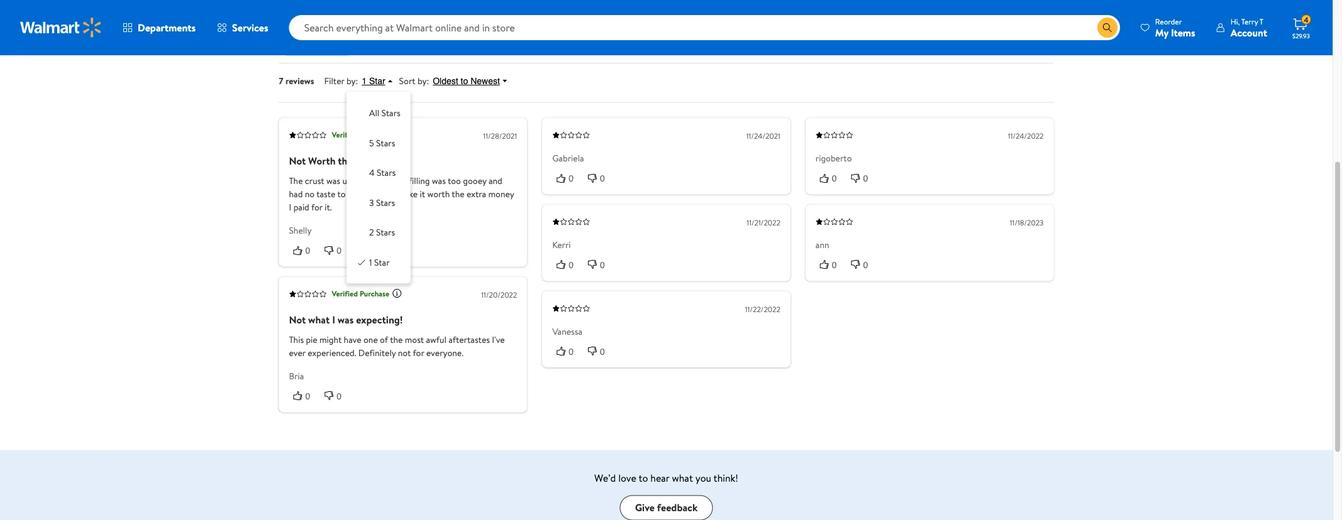 Task type: describe. For each thing, give the bounding box(es) containing it.
stars for 4 stars
[[377, 167, 396, 179]]

reviews
[[286, 75, 314, 87]]

search icon image
[[1103, 23, 1113, 33]]

experienced.
[[308, 347, 356, 359]]

crust
[[305, 175, 324, 187]]

worth
[[427, 188, 450, 200]]

this pie might have one of the most awful aftertastes i've ever experienced. definitely not for everyone.
[[289, 334, 505, 359]]

stars for 3 stars
[[376, 197, 395, 209]]

had
[[289, 188, 303, 200]]

11/18/2023
[[1010, 217, 1044, 228]]

i've
[[492, 334, 505, 346]]

2 stars
[[283, 3, 308, 15]]

reorder
[[1155, 16, 1182, 27]]

awful
[[426, 334, 446, 346]]

kerri
[[552, 239, 571, 251]]

hi,
[[1231, 16, 1240, 27]]

taste
[[317, 188, 336, 200]]

write
[[290, 40, 311, 53]]

would
[[373, 188, 396, 200]]

love
[[618, 471, 636, 485]]

most
[[405, 334, 424, 346]]

reorder my items
[[1155, 16, 1196, 39]]

2 for 2 stars
[[283, 3, 287, 15]]

give feedback
[[635, 501, 698, 515]]

2 vertical spatial to
[[639, 471, 648, 485]]

bria
[[289, 370, 304, 382]]

stars
[[290, 3, 308, 15]]

services button
[[206, 13, 279, 43]]

2 vertical spatial 1
[[369, 256, 372, 269]]

stars for 5 stars
[[376, 137, 395, 149]]

5
[[369, 137, 374, 149]]

7 for 7 reviews
[[279, 75, 283, 87]]

feedback
[[657, 501, 698, 515]]

1 star inside option group
[[369, 256, 390, 269]]

3
[[369, 197, 374, 209]]

1 star button
[[358, 75, 399, 87]]

sort
[[399, 75, 416, 87]]

was up taste
[[326, 175, 340, 187]]

expecting!
[[356, 313, 403, 327]]

11/20/2022
[[481, 290, 517, 300]]

5 stars
[[369, 137, 395, 149]]

2 purchase from the top
[[360, 289, 389, 299]]

everyone.
[[426, 347, 464, 359]]

hear
[[651, 471, 670, 485]]

3 stars
[[369, 197, 395, 209]]

filter
[[324, 75, 344, 87]]

not
[[398, 347, 411, 359]]

2 for 2 stars
[[369, 226, 374, 239]]

by: for filter by:
[[347, 75, 358, 87]]

not for not worth the money
[[289, 154, 306, 168]]

pie
[[306, 334, 317, 346]]

review
[[319, 40, 344, 53]]

aftertastes
[[449, 334, 490, 346]]

stars for 2 stars
[[376, 226, 395, 239]]

filter by:
[[324, 75, 358, 87]]

all
[[369, 107, 379, 119]]

we'd love to hear what you think!
[[594, 471, 738, 485]]

Search search field
[[289, 15, 1120, 40]]

terry
[[1242, 16, 1258, 27]]

money
[[355, 154, 385, 168]]

11/28/2021
[[483, 131, 517, 141]]

was up worth
[[432, 175, 446, 187]]

gooey
[[463, 175, 487, 187]]

the inside this pie might have one of the most awful aftertastes i've ever experienced. definitely not for everyone.
[[390, 334, 403, 346]]

too
[[448, 175, 461, 187]]

we'd
[[594, 471, 616, 485]]

sort by:
[[399, 75, 429, 87]]

2 it from the left
[[420, 188, 425, 200]]

1 vertical spatial what
[[672, 471, 693, 485]]

under-
[[342, 175, 368, 187]]

star
[[288, 17, 303, 29]]

verified purchase information image
[[392, 289, 402, 299]]

not worth the money
[[289, 154, 385, 168]]

departments button
[[112, 13, 206, 43]]

have
[[344, 334, 361, 346]]

1 Star radio
[[357, 256, 367, 266]]

no
[[305, 188, 315, 200]]

departments
[[138, 21, 196, 35]]

0 horizontal spatial 1
[[283, 17, 286, 29]]

it.
[[325, 201, 332, 214]]

1 vertical spatial i
[[332, 313, 335, 327]]

worth
[[308, 154, 336, 168]]

to inside "the crust was under-baked, the filling was too gooey and had no taste to it that would make it worth the extra money i paid for it."
[[338, 188, 346, 200]]

vanessa
[[552, 325, 582, 338]]

stars for all stars
[[381, 107, 401, 119]]

t
[[1260, 16, 1264, 27]]

money
[[488, 188, 514, 200]]

my
[[1155, 25, 1169, 39]]

all stars
[[369, 107, 401, 119]]



Task type: locate. For each thing, give the bounding box(es) containing it.
11/22/2022
[[745, 304, 781, 315]]

0
[[495, 3, 500, 15], [569, 173, 574, 183], [600, 173, 605, 183], [832, 173, 837, 183], [863, 173, 868, 183], [305, 246, 310, 256], [337, 246, 342, 256], [569, 260, 574, 270], [600, 260, 605, 270], [832, 260, 837, 270], [863, 260, 868, 270], [569, 347, 574, 357], [600, 347, 605, 357], [305, 391, 310, 402], [337, 391, 342, 402]]

0 horizontal spatial 4
[[369, 167, 375, 179]]

1 horizontal spatial 4
[[1304, 14, 1309, 25]]

7 for 7
[[495, 17, 500, 29]]

7 reviews
[[279, 75, 314, 87]]

write a review
[[290, 40, 344, 53]]

4
[[1304, 14, 1309, 25], [369, 167, 375, 179]]

0 horizontal spatial what
[[308, 313, 330, 327]]

purchase left verified purchase information icon
[[360, 289, 389, 299]]

1 it from the left
[[348, 188, 353, 200]]

2
[[283, 3, 287, 15], [369, 226, 374, 239]]

by: right filter
[[347, 75, 358, 87]]

i up might
[[332, 313, 335, 327]]

items
[[1171, 25, 1196, 39]]

0 vertical spatial verified
[[332, 130, 358, 140]]

one
[[364, 334, 378, 346]]

7 up newest
[[495, 17, 500, 29]]

you
[[696, 471, 711, 485]]

not up the
[[289, 154, 306, 168]]

11/21/2022
[[747, 217, 781, 228]]

1 vertical spatial star
[[374, 256, 390, 269]]

for
[[311, 201, 323, 214], [413, 347, 424, 359]]

stars up would
[[377, 167, 396, 179]]

0 button
[[552, 172, 584, 185], [584, 172, 615, 185], [816, 172, 847, 185], [847, 172, 878, 185], [289, 244, 320, 257], [320, 244, 352, 257], [552, 258, 584, 271], [584, 258, 615, 271], [816, 258, 847, 271], [847, 258, 878, 271], [552, 345, 584, 358], [584, 345, 615, 358], [289, 390, 320, 403], [320, 390, 352, 403]]

1 horizontal spatial 1
[[362, 76, 367, 86]]

verified purchase down all
[[332, 130, 389, 140]]

the down too
[[452, 188, 465, 200]]

1 horizontal spatial i
[[332, 313, 335, 327]]

to right the "love"
[[639, 471, 648, 485]]

purchase down all
[[360, 130, 389, 140]]

1 vertical spatial 1 star
[[369, 256, 390, 269]]

star
[[369, 76, 385, 86], [374, 256, 390, 269]]

baked,
[[368, 175, 392, 187]]

star left sort
[[369, 76, 385, 86]]

oldest
[[433, 76, 458, 86]]

0 vertical spatial not
[[289, 154, 306, 168]]

1 vertical spatial 7
[[279, 75, 283, 87]]

stars right "5"
[[376, 137, 395, 149]]

give feedback button
[[620, 496, 713, 521]]

by: for sort by:
[[418, 75, 429, 87]]

1 horizontal spatial 7
[[495, 17, 500, 29]]

$29.93
[[1293, 31, 1310, 40]]

option group containing all stars
[[357, 102, 401, 274]]

1 vertical spatial verified
[[332, 289, 358, 299]]

0 horizontal spatial 2
[[283, 3, 287, 15]]

ever
[[289, 347, 306, 359]]

star inside dropdown button
[[369, 76, 385, 86]]

0 vertical spatial what
[[308, 313, 330, 327]]

1 star right 1 star radio
[[369, 256, 390, 269]]

1 horizontal spatial for
[[413, 347, 424, 359]]

2 stars
[[369, 226, 395, 239]]

gabriela
[[552, 152, 584, 164]]

by: right sort
[[418, 75, 429, 87]]

11/24/2021
[[746, 131, 781, 141]]

not up the this
[[289, 313, 306, 327]]

hi, terry t account
[[1231, 16, 1267, 39]]

0 horizontal spatial for
[[311, 201, 323, 214]]

a
[[313, 40, 317, 53]]

ann
[[816, 239, 829, 251]]

for left it.
[[311, 201, 323, 214]]

what up pie
[[308, 313, 330, 327]]

1 verified from the top
[[332, 130, 358, 140]]

shelly
[[289, 224, 312, 236]]

0 vertical spatial to
[[461, 76, 468, 86]]

1 horizontal spatial 2
[[369, 226, 374, 239]]

was
[[326, 175, 340, 187], [432, 175, 446, 187], [338, 313, 354, 327]]

to right taste
[[338, 188, 346, 200]]

not for not what i was expecting!
[[289, 313, 306, 327]]

1 purchase from the top
[[360, 130, 389, 140]]

rigoberto
[[816, 152, 852, 164]]

0 vertical spatial star
[[369, 76, 385, 86]]

it left that
[[348, 188, 353, 200]]

2 not from the top
[[289, 313, 306, 327]]

stars
[[381, 107, 401, 119], [376, 137, 395, 149], [377, 167, 396, 179], [376, 197, 395, 209], [376, 226, 395, 239]]

the up under-
[[338, 154, 353, 168]]

1 by: from the left
[[347, 75, 358, 87]]

Walmart Site-Wide search field
[[289, 15, 1120, 40]]

4 stars
[[369, 167, 396, 179]]

0 vertical spatial 2
[[283, 3, 287, 15]]

1 vertical spatial not
[[289, 313, 306, 327]]

not what i was expecting!
[[289, 313, 403, 327]]

2 by: from the left
[[418, 75, 429, 87]]

was up have
[[338, 313, 354, 327]]

0 vertical spatial i
[[289, 201, 291, 214]]

stars down 3 stars
[[376, 226, 395, 239]]

not
[[289, 154, 306, 168], [289, 313, 306, 327]]

0 vertical spatial 7
[[495, 17, 500, 29]]

0 horizontal spatial to
[[338, 188, 346, 200]]

think!
[[714, 471, 738, 485]]

star inside option group
[[374, 256, 390, 269]]

and
[[489, 175, 502, 187]]

oldest to newest
[[433, 76, 500, 86]]

1 vertical spatial 4
[[369, 167, 375, 179]]

this
[[289, 334, 304, 346]]

0 horizontal spatial 7
[[279, 75, 283, 87]]

i
[[289, 201, 291, 214], [332, 313, 335, 327]]

2 left stars
[[283, 3, 287, 15]]

4 inside option group
[[369, 167, 375, 179]]

what left you
[[672, 471, 693, 485]]

i left the paid
[[289, 201, 291, 214]]

11/24/2022
[[1008, 131, 1044, 141]]

newest
[[471, 76, 500, 86]]

what
[[308, 313, 330, 327], [672, 471, 693, 485]]

1 vertical spatial for
[[413, 347, 424, 359]]

i inside "the crust was under-baked, the filling was too gooey and had no taste to it that would make it worth the extra money i paid for it."
[[289, 201, 291, 214]]

progress bar
[[323, 22, 488, 24]]

verified up not what i was expecting!
[[332, 289, 358, 299]]

1 horizontal spatial to
[[461, 76, 468, 86]]

1 vertical spatial 1
[[362, 76, 367, 86]]

0 horizontal spatial it
[[348, 188, 353, 200]]

verified purchase
[[332, 130, 389, 140], [332, 289, 389, 299]]

0 vertical spatial 4
[[1304, 14, 1309, 25]]

1 star
[[283, 17, 303, 29]]

it down filling
[[420, 188, 425, 200]]

4 for 4 stars
[[369, 167, 375, 179]]

4 for 4
[[1304, 14, 1309, 25]]

1 horizontal spatial it
[[420, 188, 425, 200]]

1 vertical spatial to
[[338, 188, 346, 200]]

make
[[398, 188, 418, 200]]

7 left reviews
[[279, 75, 283, 87]]

2 horizontal spatial to
[[639, 471, 648, 485]]

the
[[289, 175, 303, 187]]

stars right the '3'
[[376, 197, 395, 209]]

walmart image
[[20, 18, 102, 38]]

option group
[[357, 102, 401, 274]]

0 vertical spatial 1
[[283, 17, 286, 29]]

of
[[380, 334, 388, 346]]

0 vertical spatial for
[[311, 201, 323, 214]]

by:
[[347, 75, 358, 87], [418, 75, 429, 87]]

extra
[[467, 188, 486, 200]]

0 vertical spatial 1 star
[[362, 76, 385, 86]]

verified purchase up not what i was expecting!
[[332, 289, 389, 299]]

1 inside 1 star dropdown button
[[362, 76, 367, 86]]

2 verified from the top
[[332, 289, 358, 299]]

verified
[[332, 130, 358, 140], [332, 289, 358, 299]]

2 down the '3'
[[369, 226, 374, 239]]

the right of
[[390, 334, 403, 346]]

services
[[232, 21, 268, 35]]

1 not from the top
[[289, 154, 306, 168]]

stars right all
[[381, 107, 401, 119]]

1 star inside dropdown button
[[362, 76, 385, 86]]

for down most
[[413, 347, 424, 359]]

star right 1 star radio
[[374, 256, 390, 269]]

might
[[320, 334, 342, 346]]

2 verified purchase from the top
[[332, 289, 389, 299]]

that
[[355, 188, 371, 200]]

0 vertical spatial verified purchase
[[332, 130, 389, 140]]

1 star up all
[[362, 76, 385, 86]]

purchase
[[360, 130, 389, 140], [360, 289, 389, 299]]

1 horizontal spatial by:
[[418, 75, 429, 87]]

give
[[635, 501, 655, 515]]

to right oldest
[[461, 76, 468, 86]]

for inside this pie might have one of the most awful aftertastes i've ever experienced. definitely not for everyone.
[[413, 347, 424, 359]]

4 up $29.93
[[1304, 14, 1309, 25]]

0 horizontal spatial i
[[289, 201, 291, 214]]

1 horizontal spatial what
[[672, 471, 693, 485]]

0 vertical spatial purchase
[[360, 130, 389, 140]]

verified up not worth the money in the top left of the page
[[332, 130, 358, 140]]

1 star
[[362, 76, 385, 86], [369, 256, 390, 269]]

definitely
[[358, 347, 396, 359]]

1 vertical spatial 2
[[369, 226, 374, 239]]

the up make
[[394, 175, 407, 187]]

4 right under-
[[369, 167, 375, 179]]

2 horizontal spatial 1
[[369, 256, 372, 269]]

1 left star on the left
[[283, 17, 286, 29]]

filling
[[409, 175, 430, 187]]

1 vertical spatial verified purchase
[[332, 289, 389, 299]]

to
[[461, 76, 468, 86], [338, 188, 346, 200], [639, 471, 648, 485]]

1 right filter by:
[[362, 76, 367, 86]]

oldest to newest button
[[429, 75, 514, 87]]

0 horizontal spatial by:
[[347, 75, 358, 87]]

to inside dropdown button
[[461, 76, 468, 86]]

the
[[338, 154, 353, 168], [394, 175, 407, 187], [452, 188, 465, 200], [390, 334, 403, 346]]

account
[[1231, 25, 1267, 39]]

1 verified purchase from the top
[[332, 130, 389, 140]]

the crust was under-baked, the filling was too gooey and had no taste to it that would make it worth the extra money i paid for it.
[[289, 175, 514, 214]]

1 right 1 star radio
[[369, 256, 372, 269]]

it
[[348, 188, 353, 200], [420, 188, 425, 200]]

paid
[[294, 201, 309, 214]]

for inside "the crust was under-baked, the filling was too gooey and had no taste to it that would make it worth the extra money i paid for it."
[[311, 201, 323, 214]]

1 vertical spatial purchase
[[360, 289, 389, 299]]



Task type: vqa. For each thing, say whether or not it's contained in the screenshot.


